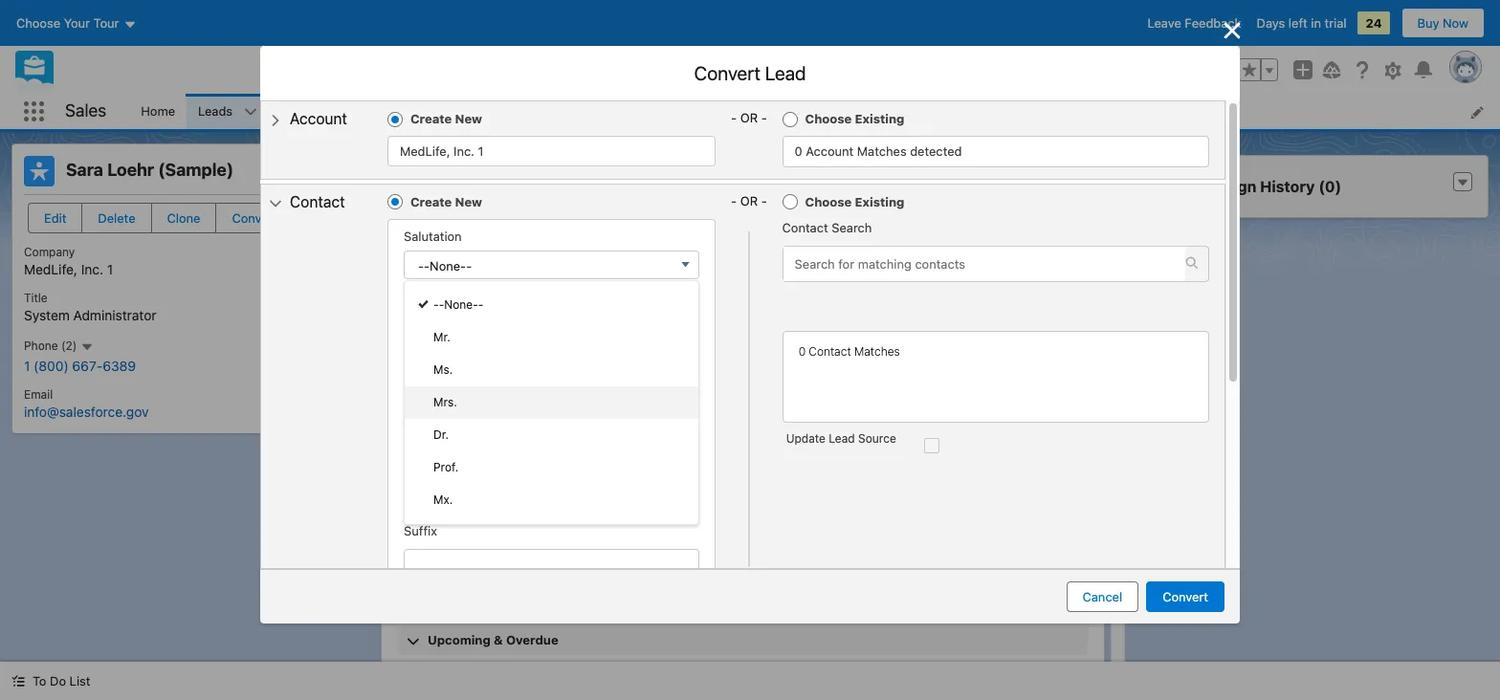 Task type: vqa. For each thing, say whether or not it's contained in the screenshot.
contact
yes



Task type: describe. For each thing, give the bounding box(es) containing it.
existing for account
[[855, 111, 905, 126]]

medlife, inside button
[[400, 144, 450, 159]]

(for
[[942, 340, 966, 356]]

--none-- button
[[404, 250, 700, 279]]

0 account matches detected
[[795, 143, 962, 159]]

email for email
[[401, 329, 430, 344]]

pitch?)
[[1022, 360, 1063, 375]]

or for account
[[740, 110, 758, 125]]

quotes list item
[[988, 94, 1078, 129]]

accounts link
[[269, 94, 346, 129]]

status
[[439, 209, 480, 224]]

email for email info@salesforce.gov
[[24, 387, 53, 402]]

667-
[[72, 358, 103, 374]]

buy now button
[[1402, 8, 1485, 38]]

name for last name
[[440, 448, 474, 463]]

1 horizontal spatial administrator
[[450, 304, 534, 320]]

first name
[[404, 295, 466, 311]]

0 horizontal spatial info@salesforce.gov link
[[24, 404, 149, 420]]

or for contact
[[740, 193, 758, 209]]

1 inside button
[[478, 144, 484, 159]]

leads list item
[[187, 94, 269, 129]]

reports list item
[[895, 94, 988, 129]]

opportunities list item
[[471, 94, 598, 129]]

&
[[494, 633, 503, 648]]

types
[[1015, 562, 1047, 577]]

will
[[834, 360, 853, 375]]

:
[[480, 209, 484, 224]]

sales
[[65, 101, 106, 121]]

to do list
[[33, 674, 90, 689]]

medlife, inc. 1
[[400, 144, 484, 159]]

all left types
[[997, 562, 1011, 577]]

all right view at the right bottom
[[1074, 594, 1088, 609]]

out?
[[918, 360, 944, 375]]

text default image for account
[[269, 114, 282, 127]]

mx. link
[[405, 484, 699, 517]]

1 vertical spatial new
[[455, 194, 482, 209]]

campaign history (0)
[[1182, 178, 1342, 195]]

new task button
[[555, 513, 673, 544]]

save
[[762, 321, 791, 337]]

forecasts link
[[698, 94, 778, 129]]

qualify promising leads.
[[739, 284, 888, 298]]

contact button
[[257, 181, 357, 223]]

24
[[1366, 15, 1383, 31]]

mx.
[[434, 493, 453, 507]]

calendar link
[[598, 94, 673, 129]]

contact
[[825, 321, 870, 337]]

filters:
[[816, 562, 855, 577]]

what's
[[947, 360, 988, 375]]

2 create from the top
[[411, 194, 452, 209]]

to
[[33, 674, 46, 689]]

cancel button
[[1067, 582, 1139, 613]]

view all link
[[1041, 586, 1089, 617]]

prof. link
[[405, 452, 699, 484]]

trial
[[1325, 15, 1347, 31]]

lead
[[982, 321, 1007, 337]]

1 horizontal spatial account
[[806, 143, 854, 159]]

key fields
[[397, 247, 464, 263]]

leads
[[198, 103, 233, 118]]

title system administrator
[[24, 291, 157, 324]]

account inside dropdown button
[[290, 110, 347, 127]]

mr.
[[434, 330, 451, 345]]

2 create new from the top
[[411, 194, 482, 209]]

2 horizontal spatial convert
[[1163, 590, 1209, 605]]

0 for 0 contact matches
[[799, 345, 806, 359]]

activities
[[933, 562, 984, 577]]

new task
[[601, 521, 657, 536]]

system administrator
[[401, 304, 534, 320]]

1 • from the left
[[905, 562, 911, 577]]

0 vertical spatial new
[[455, 111, 482, 126]]

inc. inside medlife, inc. 1 button
[[454, 144, 475, 159]]

reports
[[907, 103, 952, 118]]

working
[[487, 209, 538, 224]]

1 horizontal spatial info@salesforce.gov link
[[401, 350, 526, 366]]

detected
[[910, 143, 962, 159]]

qualify
[[739, 284, 783, 298]]

choose for account
[[805, 111, 852, 126]]

medlife, inside "company medlife, inc. 1"
[[24, 261, 77, 278]]

new inside button
[[601, 521, 627, 536]]

text default image for contact
[[269, 197, 282, 210]]

dashboards
[[789, 103, 859, 118]]

dashboards link
[[778, 94, 870, 129]]

leave feedback link
[[1148, 15, 1242, 31]]

save their contact information to the lead record make a plan for your outreach (for example, how many times will you reach out? what's your pitch?)
[[762, 321, 1063, 375]]

history
[[1261, 178, 1315, 195]]

list
[[70, 674, 90, 689]]

text default image for to do list
[[11, 675, 25, 688]]

their
[[794, 321, 821, 337]]

1 vertical spatial --none--
[[434, 298, 484, 312]]

calendar
[[610, 103, 662, 118]]

leave feedback
[[1148, 15, 1242, 31]]

lead for update
[[829, 432, 855, 446]]

the
[[960, 321, 979, 337]]

sara loehr (sample)
[[66, 160, 234, 180]]

guidance for success
[[739, 247, 882, 263]]

dr. link
[[405, 419, 699, 452]]

lead for convert
[[765, 62, 806, 84]]

home link
[[129, 94, 187, 129]]

1 vertical spatial convert
[[232, 211, 278, 226]]

to do list button
[[0, 662, 102, 701]]

guidance
[[739, 247, 802, 263]]

leads link
[[187, 94, 244, 129]]

1 horizontal spatial convert button
[[1147, 582, 1225, 613]]

account button
[[257, 98, 359, 140]]

choose existing for account
[[805, 111, 905, 126]]

1 horizontal spatial info@salesforce.gov
[[401, 350, 526, 366]]

0 contact matches status
[[783, 331, 1210, 423]]

(800)
[[34, 358, 69, 374]]

email info@salesforce.gov
[[24, 387, 149, 420]]

quotes link
[[988, 94, 1053, 129]]

ms. link
[[405, 354, 699, 387]]

- or - for contact
[[731, 193, 767, 209]]

feedback
[[1185, 15, 1242, 31]]

path options list box
[[439, 156, 1089, 187]]

company medlife, inc. 1
[[24, 245, 113, 278]]

information
[[873, 321, 941, 337]]

Middle Name text field
[[404, 397, 700, 431]]

example,
[[970, 340, 1023, 356]]

opportunities link
[[471, 94, 574, 129]]



Task type: locate. For each thing, give the bounding box(es) containing it.
info@salesforce.gov down 667-
[[24, 404, 149, 420]]

status : working
[[439, 209, 538, 224]]

1 vertical spatial or
[[740, 193, 758, 209]]

text default image
[[269, 114, 282, 127], [269, 197, 282, 210], [11, 675, 25, 688]]

upcoming & overdue
[[428, 633, 559, 648]]

2 vertical spatial 1
[[24, 358, 30, 374]]

matches for contact
[[855, 345, 900, 359]]

1 vertical spatial 0
[[799, 345, 806, 359]]

- or - for account
[[731, 110, 767, 125]]

view all
[[1042, 594, 1088, 609]]

1 or from the top
[[740, 110, 758, 125]]

name down dr.
[[440, 448, 474, 463]]

convert button right clone
[[216, 203, 294, 234]]

existing
[[855, 111, 905, 126], [855, 194, 905, 209]]

existing for contact
[[855, 194, 905, 209]]

how
[[1027, 340, 1053, 356]]

buy
[[1418, 15, 1440, 31]]

delete
[[98, 211, 135, 226]]

info@salesforce.gov down mr.
[[401, 350, 526, 366]]

1 horizontal spatial inc.
[[454, 144, 475, 159]]

1 horizontal spatial 1
[[107, 261, 113, 278]]

contacts list item
[[371, 94, 471, 129]]

info@salesforce.gov link down mr.
[[401, 350, 526, 366]]

medlife, down contacts list item
[[400, 144, 450, 159]]

last
[[412, 448, 436, 463]]

1 vertical spatial for
[[837, 340, 853, 356]]

email left mr.
[[401, 329, 430, 344]]

contact for contact
[[290, 193, 345, 210]]

new left working
[[455, 194, 482, 209]]

edit link
[[705, 248, 728, 263]]

fields
[[425, 247, 464, 263]]

administrator up mr.
[[450, 304, 534, 320]]

0 vertical spatial --none--
[[418, 258, 472, 273]]

None text field
[[404, 473, 700, 507]]

middle name
[[404, 372, 480, 387]]

Suffix text field
[[404, 549, 700, 584]]

0 vertical spatial convert button
[[216, 203, 294, 234]]

edit up company
[[44, 211, 66, 226]]

1 horizontal spatial email
[[401, 329, 430, 344]]

none- down salutation
[[430, 258, 466, 273]]

last name
[[412, 448, 474, 463]]

choose existing up 0 account matches detected
[[805, 111, 905, 126]]

0 left plan
[[799, 345, 806, 359]]

0 vertical spatial a
[[798, 340, 805, 356]]

email
[[401, 329, 430, 344], [24, 387, 53, 402]]

medlife, inc. 1 button
[[400, 137, 715, 166]]

log a call button
[[401, 513, 521, 544]]

1 choose existing from the top
[[805, 111, 905, 126]]

2 vertical spatial name
[[440, 448, 474, 463]]

plan
[[808, 340, 833, 356]]

(sample)
[[158, 160, 234, 180]]

0 horizontal spatial edit
[[44, 211, 66, 226]]

1 vertical spatial name
[[446, 372, 480, 387]]

0 vertical spatial email
[[401, 329, 430, 344]]

1 vertical spatial 1
[[107, 261, 113, 278]]

loehr
[[107, 160, 154, 180]]

company
[[24, 245, 75, 259]]

6389
[[103, 358, 136, 374]]

1 horizontal spatial lead
[[829, 432, 855, 446]]

times
[[798, 360, 830, 375]]

0 vertical spatial - or -
[[731, 110, 767, 125]]

0 horizontal spatial title
[[24, 291, 48, 305]]

1 vertical spatial your
[[992, 360, 1018, 375]]

1 vertical spatial contact
[[783, 220, 829, 236]]

1 (800) 667-6389
[[24, 358, 136, 374]]

name right first
[[433, 295, 466, 311]]

1 vertical spatial choose
[[805, 194, 852, 209]]

campaign
[[1182, 178, 1257, 195]]

a inside save their contact information to the lead record make a plan for your outreach (for example, how many times will you reach out? what's your pitch?)
[[798, 340, 805, 356]]

0 for 0 account matches detected
[[795, 143, 803, 159]]

0 vertical spatial text default image
[[269, 114, 282, 127]]

convert up forecasts
[[694, 62, 761, 84]]

update
[[786, 432, 826, 446]]

--none-- down salutation
[[418, 258, 472, 273]]

middle
[[404, 372, 443, 387]]

2 vertical spatial new
[[601, 521, 627, 536]]

title inside title system administrator
[[24, 291, 48, 305]]

contact inside dropdown button
[[290, 193, 345, 210]]

1 horizontal spatial medlife,
[[400, 144, 450, 159]]

1 vertical spatial choose existing
[[805, 194, 905, 209]]

contact inside status
[[809, 345, 852, 359]]

2 choose from the top
[[805, 194, 852, 209]]

1 vertical spatial email
[[24, 387, 53, 402]]

edit inside button
[[44, 211, 66, 226]]

2 • from the left
[[988, 562, 994, 577]]

2 vertical spatial convert
[[1163, 590, 1209, 605]]

1 horizontal spatial for
[[837, 340, 853, 356]]

0 inside status
[[799, 345, 806, 359]]

filters: all time • all activities • all types
[[816, 562, 1047, 577]]

edit left guidance
[[705, 249, 728, 263]]

none- up mr.
[[444, 298, 478, 312]]

2 or from the top
[[740, 193, 758, 209]]

dr.
[[434, 428, 449, 442]]

0 vertical spatial your
[[857, 340, 883, 356]]

medlife, down company
[[24, 261, 77, 278]]

new up medlife, inc. 1 on the left of the page
[[455, 111, 482, 126]]

1 horizontal spatial •
[[988, 562, 994, 577]]

name
[[433, 295, 466, 311], [446, 372, 480, 387], [440, 448, 474, 463]]

text default image inside contact dropdown button
[[269, 197, 282, 210]]

- or - down path options "list box"
[[731, 193, 767, 209]]

0 horizontal spatial account
[[290, 110, 347, 127]]

0 horizontal spatial inc.
[[81, 261, 103, 278]]

for inside save their contact information to the lead record make a plan for your outreach (for example, how many times will you reach out? what's your pitch?)
[[837, 340, 853, 356]]

1 horizontal spatial title
[[401, 283, 425, 297]]

name for first name
[[433, 295, 466, 311]]

convert right clone
[[232, 211, 278, 226]]

0 horizontal spatial medlife,
[[24, 261, 77, 278]]

--none-- inside --none-- popup button
[[418, 258, 472, 273]]

0 horizontal spatial convert
[[232, 211, 278, 226]]

matches up you
[[855, 345, 900, 359]]

0 horizontal spatial your
[[857, 340, 883, 356]]

for up will
[[837, 340, 853, 356]]

none-
[[430, 258, 466, 273], [444, 298, 478, 312]]

1 vertical spatial create
[[411, 194, 452, 209]]

choose up contact search
[[805, 194, 852, 209]]

call
[[483, 521, 505, 536]]

0 vertical spatial name
[[433, 295, 466, 311]]

2 vertical spatial text default image
[[11, 675, 25, 688]]

email inside email info@salesforce.gov
[[24, 387, 53, 402]]

0 vertical spatial 0
[[795, 143, 803, 159]]

outreach
[[886, 340, 939, 356]]

list containing home
[[129, 94, 1501, 129]]

0 vertical spatial matches
[[857, 143, 907, 159]]

*
[[404, 448, 410, 463]]

a left plan
[[798, 340, 805, 356]]

contact up guidance for success
[[783, 220, 829, 236]]

text default image inside to do list button
[[11, 675, 25, 688]]

1 choose from the top
[[805, 111, 852, 126]]

0 vertical spatial 1
[[478, 144, 484, 159]]

convert lead
[[694, 62, 806, 84]]

convert right cancel
[[1163, 590, 1209, 605]]

0 vertical spatial edit
[[44, 211, 66, 226]]

choose existing for contact
[[805, 194, 905, 209]]

0 horizontal spatial for
[[805, 247, 824, 263]]

text default image
[[1457, 176, 1470, 189], [1186, 257, 1199, 270]]

for down contact search
[[805, 247, 824, 263]]

contact for contact search
[[783, 220, 829, 236]]

0 vertical spatial contact
[[290, 193, 345, 210]]

1 vertical spatial medlife,
[[24, 261, 77, 278]]

inc. up title system administrator on the top left of the page
[[81, 261, 103, 278]]

0 horizontal spatial administrator
[[73, 307, 157, 324]]

record
[[1011, 321, 1049, 337]]

0 vertical spatial lead
[[765, 62, 806, 84]]

0 vertical spatial medlife,
[[400, 144, 450, 159]]

group
[[1238, 58, 1279, 81]]

salutation
[[404, 229, 462, 244]]

1 vertical spatial info@salesforce.gov link
[[24, 404, 149, 420]]

1 vertical spatial text default image
[[269, 197, 282, 210]]

1 vertical spatial a
[[473, 521, 480, 536]]

title down company
[[24, 291, 48, 305]]

1 horizontal spatial convert
[[694, 62, 761, 84]]

1 vertical spatial inc.
[[81, 261, 103, 278]]

system inside title system administrator
[[24, 307, 70, 324]]

name for middle name
[[446, 372, 480, 387]]

0 vertical spatial info@salesforce.gov
[[401, 350, 526, 366]]

inc. down contacts list item
[[454, 144, 475, 159]]

all
[[859, 562, 873, 577], [915, 562, 929, 577], [997, 562, 1011, 577], [1074, 594, 1088, 609]]

inc.
[[454, 144, 475, 159], [81, 261, 103, 278]]

choose for contact
[[805, 194, 852, 209]]

opportunities
[[483, 103, 562, 118]]

make
[[762, 340, 794, 356]]

title for title
[[401, 283, 425, 297]]

--none-- up mr.
[[434, 298, 484, 312]]

update lead source
[[786, 432, 897, 446]]

2 existing from the top
[[855, 194, 905, 209]]

clone
[[167, 211, 200, 226]]

0 vertical spatial text default image
[[1457, 176, 1470, 189]]

dashboards list item
[[778, 94, 895, 129]]

matches inside status
[[855, 345, 900, 359]]

1 up title system administrator on the top left of the page
[[107, 261, 113, 278]]

0 vertical spatial existing
[[855, 111, 905, 126]]

2 choose existing from the top
[[805, 194, 905, 209]]

your down example,
[[992, 360, 1018, 375]]

contact up will
[[809, 345, 852, 359]]

create new
[[411, 111, 482, 126], [411, 194, 482, 209]]

all left time
[[859, 562, 873, 577]]

prof.
[[434, 460, 459, 475]]

contact down account dropdown button
[[290, 193, 345, 210]]

email down (800)
[[24, 387, 53, 402]]

administrator inside title system administrator
[[73, 307, 157, 324]]

1 vertical spatial - or -
[[731, 193, 767, 209]]

0 horizontal spatial 1
[[24, 358, 30, 374]]

a inside button
[[473, 521, 480, 536]]

text default image inside account dropdown button
[[269, 114, 282, 127]]

home
[[141, 103, 175, 118]]

--none-- link
[[405, 289, 699, 322]]

2 - or - from the top
[[731, 193, 767, 209]]

• right activities
[[988, 562, 994, 577]]

0 vertical spatial convert
[[694, 62, 761, 84]]

0 horizontal spatial system
[[24, 307, 70, 324]]

account down dashboards link
[[806, 143, 854, 159]]

reports link
[[895, 94, 964, 129]]

1 vertical spatial lead
[[829, 432, 855, 446]]

choose existing up the search
[[805, 194, 905, 209]]

Contact Search text field
[[783, 247, 1186, 281]]

all right time
[[915, 562, 929, 577]]

1 horizontal spatial system
[[401, 304, 447, 320]]

--none--
[[418, 258, 472, 273], [434, 298, 484, 312]]

ms.
[[434, 363, 453, 377]]

0 horizontal spatial text default image
[[1186, 257, 1199, 270]]

1 - or - from the top
[[731, 110, 767, 125]]

title
[[401, 283, 425, 297], [24, 291, 48, 305]]

mrs.
[[434, 395, 457, 410]]

first
[[404, 295, 429, 311]]

1 vertical spatial edit
[[705, 249, 728, 263]]

2 vertical spatial contact
[[809, 345, 852, 359]]

create new up medlife, inc. 1 on the left of the page
[[411, 111, 482, 126]]

lead left source
[[829, 432, 855, 446]]

sara
[[66, 160, 103, 180]]

1 inside "company medlife, inc. 1"
[[107, 261, 113, 278]]

promising
[[786, 284, 848, 298]]

administrator
[[450, 304, 534, 320], [73, 307, 157, 324]]

log a call
[[448, 521, 505, 536]]

1 down opportunities link
[[478, 144, 484, 159]]

inc. inside "company medlife, inc. 1"
[[81, 261, 103, 278]]

existing up the search
[[855, 194, 905, 209]]

0 horizontal spatial convert button
[[216, 203, 294, 234]]

0 vertical spatial choose
[[805, 111, 852, 126]]

matches left "detected"
[[857, 143, 907, 159]]

contact
[[290, 193, 345, 210], [783, 220, 829, 236], [809, 345, 852, 359]]

leave
[[1148, 15, 1182, 31]]

create new up salutation
[[411, 194, 482, 209]]

to
[[944, 321, 956, 337]]

info@salesforce.gov link down 667-
[[24, 404, 149, 420]]

contacts
[[383, 103, 435, 118]]

you
[[856, 360, 878, 375]]

your up you
[[857, 340, 883, 356]]

matches for account
[[857, 143, 907, 159]]

0 horizontal spatial lead
[[765, 62, 806, 84]]

calendar list item
[[598, 94, 698, 129]]

name up mrs.
[[446, 372, 480, 387]]

mrs. link
[[405, 387, 699, 419]]

system up (800)
[[24, 307, 70, 324]]

none- inside popup button
[[430, 258, 466, 273]]

many
[[762, 360, 794, 375]]

• right time
[[905, 562, 911, 577]]

choose up 0 account matches detected
[[805, 111, 852, 126]]

or down path options "list box"
[[740, 193, 758, 209]]

system
[[401, 304, 447, 320], [24, 307, 70, 324]]

0 vertical spatial choose existing
[[805, 111, 905, 126]]

convert button right cancel
[[1147, 582, 1225, 613]]

1 vertical spatial create new
[[411, 194, 482, 209]]

- or - down convert lead
[[731, 110, 767, 125]]

create up salutation
[[411, 194, 452, 209]]

existing up 0 account matches detected
[[855, 111, 905, 126]]

edit button
[[28, 203, 83, 234]]

1 horizontal spatial your
[[992, 360, 1018, 375]]

0 vertical spatial account
[[290, 110, 347, 127]]

First Name text field
[[404, 321, 700, 355]]

1 vertical spatial none-
[[444, 298, 478, 312]]

0 vertical spatial create new
[[411, 111, 482, 126]]

account up contact dropdown button
[[290, 110, 347, 127]]

0 vertical spatial inc.
[[454, 144, 475, 159]]

accounts
[[281, 103, 335, 118]]

days
[[1257, 15, 1286, 31]]

lead image
[[24, 156, 55, 187]]

new left task
[[601, 521, 627, 536]]

a right log
[[473, 521, 480, 536]]

quotes
[[1000, 103, 1042, 118]]

1 create from the top
[[411, 111, 452, 126]]

1 existing from the top
[[855, 111, 905, 126]]

1 vertical spatial account
[[806, 143, 854, 159]]

0 horizontal spatial info@salesforce.gov
[[24, 404, 149, 420]]

1 horizontal spatial edit
[[705, 249, 728, 263]]

0 vertical spatial create
[[411, 111, 452, 126]]

0 down dashboards link
[[795, 143, 803, 159]]

2 horizontal spatial 1
[[478, 144, 484, 159]]

0 horizontal spatial a
[[473, 521, 480, 536]]

1 vertical spatial text default image
[[1186, 257, 1199, 270]]

accounts list item
[[269, 94, 371, 129]]

upcoming
[[428, 633, 491, 648]]

0 vertical spatial for
[[805, 247, 824, 263]]

now
[[1443, 15, 1469, 31]]

0 vertical spatial or
[[740, 110, 758, 125]]

or down convert lead
[[740, 110, 758, 125]]

administrator up 6389 on the bottom of the page
[[73, 307, 157, 324]]

title for title system administrator
[[24, 291, 48, 305]]

1 vertical spatial existing
[[855, 194, 905, 209]]

-
[[731, 110, 737, 125], [762, 110, 767, 125], [731, 193, 737, 209], [762, 193, 767, 209], [418, 258, 424, 273], [424, 258, 430, 273], [466, 258, 472, 273], [434, 298, 439, 312], [439, 298, 444, 312], [478, 298, 484, 312]]

medlife,
[[400, 144, 450, 159], [24, 261, 77, 278]]

view
[[1042, 594, 1070, 609]]

1 create new from the top
[[411, 111, 482, 126]]

time
[[877, 562, 902, 577]]

lead up dashboards
[[765, 62, 806, 84]]

left
[[1289, 15, 1308, 31]]

1 horizontal spatial a
[[798, 340, 805, 356]]

system up mr.
[[401, 304, 447, 320]]

title down key
[[401, 283, 425, 297]]

1 left (800)
[[24, 358, 30, 374]]

1 horizontal spatial text default image
[[1457, 176, 1470, 189]]

create up medlife, inc. 1 on the left of the page
[[411, 111, 452, 126]]

1 vertical spatial convert button
[[1147, 582, 1225, 613]]

list
[[129, 94, 1501, 129]]



